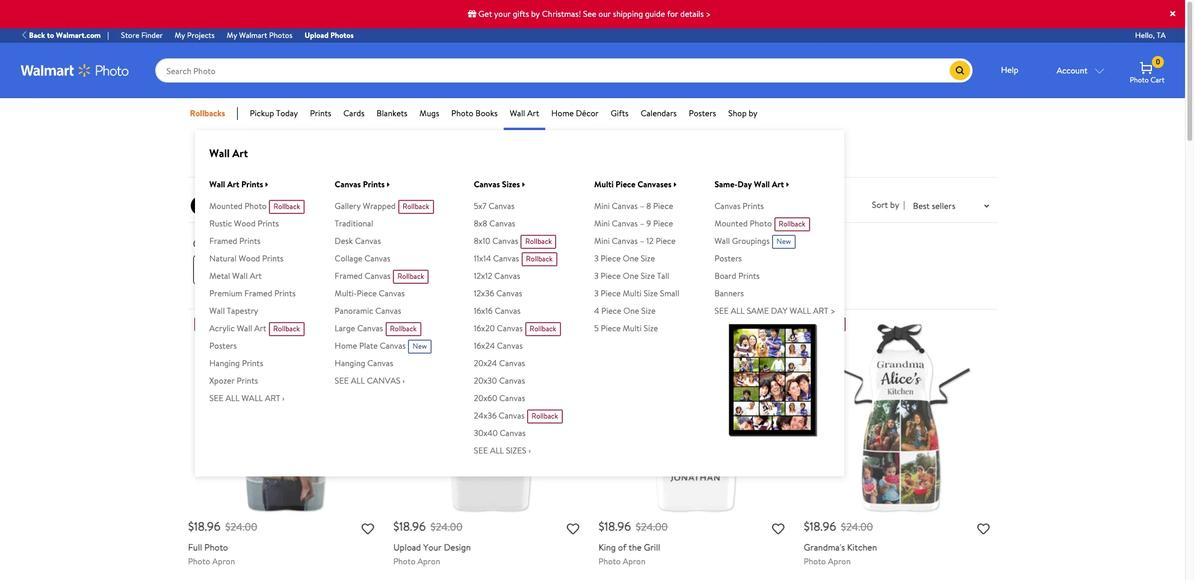 Task type: locate. For each thing, give the bounding box(es) containing it.
12x36 canvas link
[[474, 288, 523, 300]]

photo inside upload your design photo apron
[[394, 555, 416, 567]]

apron inside full photo photo apron
[[212, 555, 235, 567]]

. up upload your design photo apron
[[410, 518, 413, 534]]

5
[[595, 322, 599, 335]]

hello,
[[1136, 29, 1156, 40]]

photos for of photos
[[484, 199, 511, 211]]

piece right the 9
[[654, 218, 674, 230]]

4 apron from the left
[[829, 555, 851, 567]]

upload for your
[[394, 541, 421, 554]]

1 vertical spatial by
[[749, 107, 758, 119]]

mounted photo link up wall groupings link at top right
[[715, 218, 772, 230]]

all down xpozer prints "link"
[[226, 392, 240, 404]]

pickup today
[[250, 107, 298, 119]]

20x60
[[474, 392, 498, 404]]

$ for upload your design
[[394, 518, 400, 534]]

3 $ 18 . 96 $24.00 from the left
[[599, 518, 668, 534]]

2 vertical spatial by
[[891, 199, 900, 211]]

gifts right & on the left
[[231, 147, 249, 159]]

0 horizontal spatial framed
[[209, 235, 237, 247]]

1 vertical spatial design
[[444, 541, 471, 554]]

canvases
[[638, 178, 672, 190]]

piece up 3 piece one size tall link
[[601, 253, 621, 265]]

4 . from the left
[[821, 518, 823, 534]]

blankets
[[377, 107, 408, 119]]

tapestry
[[227, 305, 258, 317]]

1 horizontal spatial design
[[444, 541, 471, 554]]

of
[[474, 199, 482, 211], [618, 541, 627, 554]]

0 vertical spatial home
[[552, 107, 574, 119]]

3 caret right image from the left
[[787, 181, 790, 188]]

0 horizontal spatial ›
[[283, 392, 285, 404]]

my for my projects
[[175, 29, 185, 40]]

2 horizontal spatial caret right image
[[787, 181, 790, 188]]

upload left the your in the left bottom of the page
[[394, 541, 421, 554]]

1 my from the left
[[175, 29, 185, 40]]

clear
[[606, 197, 626, 209]]

photos
[[269, 29, 293, 40], [331, 29, 354, 40], [484, 199, 511, 211]]

2 caret right image from the left
[[523, 181, 525, 188]]

wall art up wall art prints
[[209, 146, 248, 161]]

0 horizontal spatial caret right image
[[387, 181, 390, 188]]

4 $ 18 . 96 $24.00 from the left
[[804, 518, 874, 534]]

1 horizontal spatial home
[[335, 340, 357, 352]]

store finder link
[[115, 29, 169, 42]]

wall up all
[[209, 178, 225, 190]]

christmas!
[[542, 8, 581, 20]]

mini canvas – 9 piece link
[[595, 218, 674, 230]]

wood down apparel
[[239, 253, 260, 265]]

rustic
[[209, 218, 232, 230]]

9
[[647, 218, 652, 230]]

clear all
[[606, 197, 636, 209]]

2 $ 18 . 96 $24.00 from the left
[[394, 518, 463, 534]]

one down 3 piece one size link
[[623, 270, 639, 282]]

calendars
[[641, 107, 677, 119]]

1 horizontal spatial wall
[[790, 305, 812, 317]]

18 for king
[[605, 518, 616, 534]]

0 vertical spatial >
[[706, 8, 711, 20]]

my inside "my walmart photos" link
[[227, 29, 237, 40]]

1 horizontal spatial by
[[749, 107, 758, 119]]

0 horizontal spatial art
[[265, 392, 281, 404]]

$24.00 up the your in the left bottom of the page
[[431, 519, 463, 534]]

1 vertical spatial framed
[[335, 270, 363, 282]]

mounted up rustic
[[209, 200, 243, 212]]

favorite this design image for upload your design
[[567, 524, 580, 536]]

1 . from the left
[[205, 518, 207, 534]]

all down 30x40 canvas link
[[490, 445, 504, 457]]

mini canvas – 12 piece link
[[595, 235, 676, 247]]

0 horizontal spatial mounted photo link
[[209, 200, 267, 212]]

| left best
[[904, 199, 906, 211]]

banners
[[715, 288, 744, 300]]

2 horizontal spatial ›
[[529, 445, 531, 457]]

see inside gallery wrapped traditional desk canvas collage canvas framed canvas multi-piece canvas panoramic canvas large canvas home plate canvas hanging canvas see all canvas ›
[[335, 375, 349, 387]]

angle down image inside "best sellers" button
[[985, 203, 990, 211]]

2 horizontal spatial by
[[891, 199, 900, 211]]

posters link left shop
[[689, 107, 717, 120]]

caret right image inside same-day wall art link
[[787, 181, 790, 188]]

4 96 from the left
[[823, 518, 837, 534]]

back arrow image
[[20, 31, 29, 39]]

0 vertical spatial multi
[[595, 178, 614, 190]]

0 horizontal spatial wall
[[242, 392, 263, 404]]

1 horizontal spatial |
[[904, 199, 906, 211]]

canvas prints
[[335, 178, 385, 190]]

by inside the sort-select element
[[891, 199, 900, 211]]

2 96 from the left
[[413, 518, 426, 534]]

gifts right décor
[[611, 107, 629, 119]]

rollback for upload
[[404, 319, 431, 329]]

> right the details
[[706, 8, 711, 20]]

collage canvas link
[[335, 253, 391, 265]]

2 favorite this design image from the left
[[567, 524, 580, 536]]

› inside gallery wrapped traditional desk canvas collage canvas framed canvas multi-piece canvas panoramic canvas large canvas home plate canvas hanging canvas see all canvas ›
[[403, 375, 405, 387]]

1 96 from the left
[[207, 518, 221, 534]]

all
[[212, 199, 222, 211]]

1 vertical spatial canvas prints link
[[715, 200, 764, 212]]

1 $24.00 from the left
[[225, 519, 258, 534]]

posters link up board
[[715, 253, 743, 265]]

12
[[647, 235, 654, 247]]

2 vertical spatial mini
[[595, 235, 610, 247]]

metal
[[209, 270, 230, 282]]

0 vertical spatial 3
[[595, 253, 599, 265]]

4 favorite this design image from the left
[[978, 524, 990, 536]]

1 vertical spatial –
[[640, 218, 645, 230]]

by right shop
[[749, 107, 758, 119]]

0 horizontal spatial by
[[532, 8, 540, 20]]

1 horizontal spatial of
[[618, 541, 627, 554]]

1 horizontal spatial art
[[814, 305, 829, 317]]

0 horizontal spatial my
[[175, 29, 185, 40]]

see inside the mounted photo rustic wood prints framed prints natural wood prints metal wall art premium framed prints wall tapestry acrylic wall art posters hanging prints xpozer prints see all wall art ›
[[209, 392, 224, 404]]

wall right day
[[790, 305, 812, 317]]

1 vertical spatial upload
[[394, 541, 421, 554]]

1 caret right image from the left
[[266, 181, 268, 188]]

grandma's
[[804, 541, 846, 554]]

1 vertical spatial ›
[[283, 392, 285, 404]]

3 3 from the top
[[595, 288, 599, 300]]

gifts link
[[611, 107, 629, 120]]

posters link
[[689, 107, 717, 120], [715, 253, 743, 265], [209, 340, 237, 352]]

0 vertical spatial wall art
[[510, 107, 540, 119]]

1 vertical spatial |
[[904, 199, 906, 211]]

> right day
[[831, 305, 836, 317]]

caret right image
[[266, 181, 268, 188], [674, 181, 677, 188]]

0 horizontal spatial (1)
[[250, 199, 259, 211]]

art up premium framed prints link
[[250, 270, 262, 282]]

canvas prints link up gallery wrapped link
[[335, 178, 390, 190]]

1 horizontal spatial (1)
[[302, 199, 311, 211]]

hanging down plate
[[335, 357, 366, 369]]

home décor
[[552, 107, 599, 119]]

. up king
[[616, 518, 618, 534]]

collage
[[335, 253, 363, 265]]

canvas
[[335, 178, 361, 190], [474, 178, 500, 190], [489, 200, 515, 212], [612, 200, 638, 212], [715, 200, 741, 212], [490, 218, 516, 230], [612, 218, 638, 230], [355, 235, 381, 247], [493, 235, 519, 247], [612, 235, 638, 247], [365, 253, 391, 265], [493, 253, 519, 265], [365, 270, 391, 282], [495, 270, 521, 282], [379, 288, 405, 300], [497, 288, 523, 300], [376, 305, 402, 317], [495, 305, 521, 317], [357, 322, 383, 335], [497, 322, 523, 335], [380, 340, 406, 352], [497, 340, 523, 352], [368, 357, 394, 369], [499, 357, 525, 369], [499, 375, 525, 387], [500, 392, 526, 404], [499, 410, 525, 422], [500, 427, 526, 439]]

3 favorite this design image from the left
[[773, 524, 785, 536]]

1 favorite this design image from the left
[[362, 524, 374, 536]]

home left & on the left
[[198, 147, 221, 159]]

posters up board
[[715, 253, 743, 265]]

1 vertical spatial home
[[198, 147, 221, 159]]

upload right my walmart photos
[[305, 29, 329, 40]]

caret right image inside canvas prints 'link'
[[387, 181, 390, 188]]

get
[[479, 8, 492, 20]]

see
[[584, 8, 597, 20]]

0 vertical spatial upload
[[305, 29, 329, 40]]

12x36
[[474, 288, 495, 300]]

2 18 from the left
[[400, 518, 410, 534]]

$ up grandma's at the bottom of page
[[804, 518, 810, 534]]

art inside the mounted photo rustic wood prints framed prints natural wood prints metal wall art premium framed prints wall tapestry acrylic wall art posters hanging prints xpozer prints see all wall art ›
[[265, 392, 281, 404]]

18 up upload your design photo apron
[[400, 518, 410, 534]]

0 horizontal spatial upload
[[305, 29, 329, 40]]

photos for upload photos
[[331, 29, 354, 40]]

piece right the 4 in the bottom of the page
[[602, 305, 622, 317]]

our
[[599, 8, 611, 20]]

3 $24.00 from the left
[[636, 519, 668, 534]]

96 up grandma's at the bottom of page
[[823, 518, 837, 534]]

16x24
[[474, 340, 495, 352]]

of up 8x8
[[474, 199, 482, 211]]

3 down 3 piece one size link
[[595, 270, 599, 282]]

1 $ 18 . 96 $24.00 from the left
[[188, 518, 258, 534]]

1 apron from the left
[[212, 555, 235, 567]]

0 horizontal spatial home
[[198, 147, 221, 159]]

2 vertical spatial –
[[640, 235, 645, 247]]

0 vertical spatial gifts
[[611, 107, 629, 119]]

home plate canvas link
[[335, 340, 406, 352]]

art down tapestry
[[254, 322, 267, 335]]

1 horizontal spatial hanging
[[335, 357, 366, 369]]

$24.00 for photo
[[225, 519, 258, 534]]

$ up full
[[188, 518, 194, 534]]

hanging prints link
[[209, 357, 263, 369]]

all down banners
[[731, 305, 745, 317]]

2 hanging from the left
[[335, 357, 366, 369]]

2 $ from the left
[[394, 518, 400, 534]]

4
[[595, 305, 600, 317]]

1 vertical spatial wall art
[[209, 146, 248, 161]]

wall art prints link
[[209, 178, 268, 190]]

size down 4 piece one size link
[[644, 322, 658, 335]]

posters link down the acrylic
[[209, 340, 237, 352]]

0 horizontal spatial hanging
[[209, 357, 240, 369]]

1 $ from the left
[[188, 518, 194, 534]]

multi piece canvases link
[[595, 178, 677, 190]]

2 my from the left
[[227, 29, 237, 40]]

3 . from the left
[[616, 518, 618, 534]]

see
[[715, 305, 729, 317], [335, 375, 349, 387], [209, 392, 224, 404], [474, 445, 488, 457]]

multi-piece canvas link
[[335, 288, 405, 300]]

favorite this design image for full photo
[[362, 524, 374, 536]]

2 horizontal spatial photos
[[484, 199, 511, 211]]

hanging inside the mounted photo rustic wood prints framed prints natural wood prints metal wall art premium framed prints wall tapestry acrylic wall art posters hanging prints xpozer prints see all wall art ›
[[209, 357, 240, 369]]

framed up natural
[[209, 235, 237, 247]]

8x10 canvas link
[[474, 235, 519, 247]]

day
[[738, 178, 753, 190]]

1 rollback from the left
[[199, 319, 225, 329]]

24x36
[[474, 410, 497, 422]]

0 horizontal spatial wall art
[[209, 146, 248, 161]]

1 vertical spatial >
[[831, 305, 836, 317]]

wall up the acrylic
[[209, 305, 225, 317]]

caret right image
[[387, 181, 390, 188], [523, 181, 525, 188], [787, 181, 790, 188]]

2 caret right image from the left
[[674, 181, 677, 188]]

filters
[[224, 199, 248, 211]]

my
[[175, 29, 185, 40], [227, 29, 237, 40]]

2 apron from the left
[[418, 555, 441, 567]]

$ up king
[[599, 518, 605, 534]]

0 vertical spatial |
[[108, 29, 109, 40]]

3 $ from the left
[[599, 518, 605, 534]]

caret right image right wall art prints
[[266, 181, 268, 188]]

rollback up home plate canvas link
[[404, 319, 431, 329]]

1 vertical spatial 3
[[595, 270, 599, 282]]

$ 18 . 96 $24.00 up full photo photo apron
[[188, 518, 258, 534]]

2 vertical spatial home
[[335, 340, 357, 352]]

1 caret right image from the left
[[387, 181, 390, 188]]

your
[[495, 8, 511, 20]]

12x12
[[474, 270, 493, 282]]

0 horizontal spatial of
[[474, 199, 482, 211]]

custom apparel (27)
[[193, 236, 290, 251]]

caret right image for same-day wall art
[[787, 181, 790, 188]]

3 piece one size link
[[595, 253, 655, 265]]

caret right image inside multi piece canvases link
[[674, 181, 677, 188]]

rollback down 'see all same day wall art >' link
[[815, 319, 842, 329]]

posters left shop
[[689, 107, 717, 119]]

apron
[[212, 555, 235, 567], [418, 555, 441, 567], [623, 555, 646, 567], [829, 555, 851, 567]]

. up full photo photo apron
[[205, 518, 207, 534]]

1 horizontal spatial caret right image
[[523, 181, 525, 188]]

4 rollback from the left
[[815, 319, 842, 329]]

1 horizontal spatial my
[[227, 29, 237, 40]]

upload photos link
[[299, 29, 360, 42]]

framed down collage at left top
[[335, 270, 363, 282]]

wall left groupings
[[715, 235, 731, 247]]

0 vertical spatial design
[[348, 199, 373, 211]]

design right the your in the left bottom of the page
[[444, 541, 471, 554]]

1 horizontal spatial mounted photo link
[[715, 218, 772, 230]]

. for king
[[616, 518, 618, 534]]

angle down image right sellers
[[985, 203, 990, 211]]

4 18 from the left
[[810, 518, 821, 534]]

my inside my projects link
[[175, 29, 185, 40]]

all inside gallery wrapped traditional desk canvas collage canvas framed canvas multi-piece canvas panoramic canvas large canvas home plate canvas hanging canvas see all canvas ›
[[351, 375, 365, 387]]

wall down "natural wood prints" link
[[232, 270, 248, 282]]

2 (1) from the left
[[302, 199, 311, 211]]

1 vertical spatial mounted
[[715, 218, 748, 230]]

mounted photo link
[[209, 200, 267, 212], [715, 218, 772, 230]]

$ for full photo
[[188, 518, 194, 534]]

2 rollback from the left
[[404, 319, 431, 329]]

kitchen
[[848, 541, 878, 554]]

photo inside the canvas prints mounted photo wall groupings posters board prints banners see all same day wall art >
[[750, 218, 772, 230]]

by right gifts
[[532, 8, 540, 20]]

2 vertical spatial posters
[[209, 340, 237, 352]]

my walmart photos link
[[221, 29, 299, 42]]

96 up the
[[618, 518, 631, 534]]

. for full
[[205, 518, 207, 534]]

0 vertical spatial of
[[474, 199, 482, 211]]

wall down tapestry
[[237, 322, 252, 335]]

8x8
[[474, 218, 488, 230]]

canvas prints link down day
[[715, 200, 764, 212]]

$ 18 . 96 $24.00 for kitchen
[[804, 518, 874, 534]]

art up all filters (1) at the left top of page
[[227, 178, 240, 190]]

18
[[194, 518, 205, 534], [400, 518, 410, 534], [605, 518, 616, 534], [810, 518, 821, 534]]

1 horizontal spatial upload
[[394, 541, 421, 554]]

1 horizontal spatial >
[[831, 305, 836, 317]]

piece right 8
[[654, 200, 674, 212]]

my left the walmart
[[227, 29, 237, 40]]

home décor link
[[552, 107, 599, 120]]

0 vertical spatial canvas prints link
[[335, 178, 390, 190]]

(1) right filters
[[250, 199, 259, 211]]

. for grandma's
[[821, 518, 823, 534]]

piece up panoramic canvas link
[[357, 288, 377, 300]]

1 vertical spatial mini
[[595, 218, 610, 230]]

0 vertical spatial ›
[[403, 375, 405, 387]]

1 horizontal spatial ›
[[403, 375, 405, 387]]

wall art right books
[[510, 107, 540, 119]]

› inside the mounted photo rustic wood prints framed prints natural wood prints metal wall art premium framed prints wall tapestry acrylic wall art posters hanging prints xpozer prints see all wall art ›
[[283, 392, 285, 404]]

1 horizontal spatial framed
[[244, 288, 272, 300]]

see down 30x40
[[474, 445, 488, 457]]

18 up grandma's at the bottom of page
[[810, 518, 821, 534]]

1 vertical spatial posters
[[715, 253, 743, 265]]

1 18 from the left
[[194, 518, 205, 534]]

1 horizontal spatial gifts
[[611, 107, 629, 119]]

photo inside photo books link
[[452, 107, 474, 119]]

natural wood prints link
[[209, 253, 284, 265]]

0 horizontal spatial |
[[108, 29, 109, 40]]

wall art prints
[[209, 178, 263, 190]]

home for home & gifts
[[198, 147, 221, 159]]

sort-select element
[[873, 199, 906, 212]]

0 horizontal spatial canvas prints link
[[335, 178, 390, 190]]

$24.00 for of
[[636, 519, 668, 534]]

96 for of
[[618, 518, 631, 534]]

cards link
[[344, 107, 365, 120]]

caret right image inside the wall art prints link
[[266, 181, 268, 188]]

home inside gallery wrapped traditional desk canvas collage canvas framed canvas multi-piece canvas panoramic canvas large canvas home plate canvas hanging canvas see all canvas ›
[[335, 340, 357, 352]]

1 horizontal spatial caret right image
[[674, 181, 677, 188]]

home left décor
[[552, 107, 574, 119]]

hanging up xpozer
[[209, 357, 240, 369]]

posters down the acrylic
[[209, 340, 237, 352]]

one up 5 piece multi size link
[[624, 305, 640, 317]]

2 vertical spatial multi
[[623, 322, 642, 335]]

caret right image inside canvas sizes link
[[523, 181, 525, 188]]

of left the
[[618, 541, 627, 554]]

$ up upload your design photo apron
[[394, 518, 400, 534]]

wood up framed prints link
[[234, 218, 256, 230]]

my walmart photos
[[227, 29, 293, 40]]

piece inside gallery wrapped traditional desk canvas collage canvas framed canvas multi-piece canvas panoramic canvas large canvas home plate canvas hanging canvas see all canvas ›
[[357, 288, 377, 300]]

3
[[595, 253, 599, 265], [595, 270, 599, 282], [595, 288, 599, 300]]

art right day
[[772, 178, 785, 190]]

18 up full
[[194, 518, 205, 534]]

$ 18 . 96 $24.00 up the
[[599, 518, 668, 534]]

mini left all in the right of the page
[[595, 200, 610, 212]]

18 for grandma's
[[810, 518, 821, 534]]

all down hanging canvas 'link'
[[351, 375, 365, 387]]

1 horizontal spatial mounted
[[715, 218, 748, 230]]

mounted up wall groupings link at top right
[[715, 218, 748, 230]]

my left projects
[[175, 29, 185, 40]]

18 up king
[[605, 518, 616, 534]]

2 horizontal spatial framed
[[335, 270, 363, 282]]

0 horizontal spatial design
[[348, 199, 373, 211]]

cart
[[1151, 75, 1165, 85]]

day
[[771, 305, 788, 317]]

0 vertical spatial mounted
[[209, 200, 243, 212]]

acrylic wall art link
[[209, 322, 267, 335]]

favorite this design image
[[362, 524, 374, 536], [567, 524, 580, 536], [773, 524, 785, 536], [978, 524, 990, 536]]

shop
[[729, 107, 747, 119]]

all
[[731, 305, 745, 317], [351, 375, 365, 387], [226, 392, 240, 404], [490, 445, 504, 457]]

1 hanging from the left
[[209, 357, 240, 369]]

size down 12
[[641, 253, 655, 265]]

– left 12
[[640, 235, 645, 247]]

0 horizontal spatial caret right image
[[266, 181, 268, 188]]

0 vertical spatial mini
[[595, 200, 610, 212]]

angle down image
[[409, 202, 414, 209], [985, 203, 990, 211]]

3 18 from the left
[[605, 518, 616, 534]]

2 vertical spatial ›
[[529, 445, 531, 457]]

96 for kitchen
[[823, 518, 837, 534]]

upload inside upload your design photo apron
[[394, 541, 421, 554]]

0 vertical spatial framed
[[209, 235, 237, 247]]

$ 18 . 96 $24.00 up grandma's at the bottom of page
[[804, 518, 874, 534]]

18 for full
[[194, 518, 205, 534]]

4 $24.00 from the left
[[842, 519, 874, 534]]

1 mini from the top
[[595, 200, 610, 212]]

2 $24.00 from the left
[[431, 519, 463, 534]]

1 horizontal spatial angle down image
[[985, 203, 990, 211]]

1 vertical spatial mounted photo link
[[715, 218, 772, 230]]

mugs
[[420, 107, 440, 119]]

0 horizontal spatial mounted
[[209, 200, 243, 212]]

×
[[1169, 3, 1178, 23]]

1 horizontal spatial canvas prints link
[[715, 200, 764, 212]]

multi up clear
[[595, 178, 614, 190]]

20x60 canvas link
[[474, 392, 526, 404]]

3 rollback from the left
[[609, 319, 636, 329]]

0 vertical spatial one
[[623, 253, 639, 265]]

20x24
[[474, 357, 497, 369]]

3 96 from the left
[[618, 518, 631, 534]]

one up 3 piece one size tall link
[[623, 253, 639, 265]]

1 horizontal spatial photos
[[331, 29, 354, 40]]

2 . from the left
[[410, 518, 413, 534]]

| left store on the left top
[[108, 29, 109, 40]]

– left 8
[[640, 200, 645, 212]]

4 $ from the left
[[804, 518, 810, 534]]

banners link
[[715, 288, 744, 300]]

art left the home décor
[[528, 107, 540, 119]]

1 vertical spatial art
[[265, 392, 281, 404]]

$24.00 up grill
[[636, 519, 668, 534]]

mini down clear
[[595, 218, 610, 230]]

upload inside "link"
[[305, 29, 329, 40]]

96 up the your in the left bottom of the page
[[413, 518, 426, 534]]

96 for your
[[413, 518, 426, 534]]

natural
[[209, 253, 237, 265]]

mounted photo rustic wood prints framed prints natural wood prints metal wall art premium framed prints wall tapestry acrylic wall art posters hanging prints xpozer prints see all wall art ›
[[209, 200, 296, 404]]

wall art
[[510, 107, 540, 119], [209, 146, 248, 161]]

18 for upload
[[400, 518, 410, 534]]

1 vertical spatial multi
[[623, 288, 642, 300]]

1 vertical spatial wall
[[242, 392, 263, 404]]

see down xpozer
[[209, 392, 224, 404]]

same-day wall art image image
[[715, 322, 831, 438]]

12x12 canvas link
[[474, 270, 521, 282]]

photos inside "link"
[[331, 29, 354, 40]]

$ 18 . 96 $24.00 up the your in the left bottom of the page
[[394, 518, 463, 534]]

3 apron from the left
[[623, 555, 646, 567]]



Task type: vqa. For each thing, say whether or not it's contained in the screenshot.
2nd $ 44 . 98 – $ 89 . 98 from the right
no



Task type: describe. For each thing, give the bounding box(es) containing it.
wall right day
[[755, 178, 770, 190]]

art right & on the left
[[232, 146, 248, 161]]

caret right image for wall art prints
[[266, 181, 268, 188]]

wrapped
[[363, 200, 396, 212]]

see all sizes › link
[[474, 445, 531, 457]]

to
[[47, 29, 54, 40]]

$ 18 . 96 $24.00 for photo
[[188, 518, 258, 534]]

store
[[121, 29, 139, 40]]

$ 18 . 96 $24.00 for your
[[394, 518, 463, 534]]

8x8 canvas link
[[474, 218, 516, 230]]

| inside the sort-select element
[[904, 199, 906, 211]]

canvas sizes
[[474, 178, 520, 190]]

rollback for full
[[199, 319, 225, 329]]

upload your design photo apron
[[394, 541, 471, 567]]

by for shop by
[[749, 107, 758, 119]]

size down 3 piece multi size small link
[[642, 305, 656, 317]]

traditional
[[335, 218, 373, 230]]

hanging inside gallery wrapped traditional desk canvas collage canvas framed canvas multi-piece canvas panoramic canvas large canvas home plate canvas hanging canvas see all canvas ›
[[335, 357, 366, 369]]

magnifying glass image
[[955, 65, 966, 76]]

mini canvas – 8 piece link
[[595, 200, 674, 212]]

framed prints link
[[209, 235, 261, 247]]

wall art link
[[510, 107, 540, 120]]

ta
[[1158, 29, 1167, 40]]

0 vertical spatial by
[[532, 8, 540, 20]]

by for sort by |
[[891, 199, 900, 211]]

1 (1) from the left
[[250, 199, 259, 211]]

framed inside gallery wrapped traditional desk canvas collage canvas framed canvas multi-piece canvas panoramic canvas large canvas home plate canvas hanging canvas see all canvas ›
[[335, 270, 363, 282]]

same-
[[715, 178, 738, 190]]

see inside the canvas prints mounted photo wall groupings posters board prints banners see all same day wall art >
[[715, 305, 729, 317]]

home for home décor
[[552, 107, 574, 119]]

$ for grandma's kitchen
[[804, 518, 810, 534]]

upload for photos
[[305, 29, 329, 40]]

$ 18 . 96 $24.00 for of
[[599, 518, 668, 534]]

8
[[647, 200, 652, 212]]

angle down image for best sellers
[[985, 203, 990, 211]]

1 3 from the top
[[595, 253, 599, 265]]

home & gifts link
[[198, 147, 249, 159]]

1 vertical spatial one
[[623, 270, 639, 282]]

get your gifts by christmas! see our shipping guide for details >
[[477, 8, 711, 20]]

0 vertical spatial posters link
[[689, 107, 717, 120]]

1 – from the top
[[640, 200, 645, 212]]

photo inside the mounted photo rustic wood prints framed prints natural wood prints metal wall art premium framed prints wall tapestry acrylic wall art posters hanging prints xpozer prints see all wall art ›
[[245, 200, 267, 212]]

prints link
[[310, 107, 332, 120]]

20x24 canvas link
[[474, 357, 525, 369]]

pickup
[[250, 107, 274, 119]]

0 vertical spatial mounted photo link
[[209, 200, 267, 212]]

piece up 4 piece one size link
[[601, 288, 621, 300]]

20x30 canvas link
[[474, 375, 525, 387]]

best
[[914, 200, 930, 212]]

type (1)
[[282, 199, 311, 211]]

my projects link
[[169, 29, 221, 42]]

0 vertical spatial posters
[[689, 107, 717, 119]]

guide
[[646, 8, 666, 20]]

of inside king of the grill photo apron
[[618, 541, 627, 554]]

canvas prints mounted photo wall groupings posters board prints banners see all same day wall art >
[[715, 200, 836, 317]]

2 vertical spatial one
[[624, 305, 640, 317]]

help
[[1002, 64, 1019, 76]]

plate
[[359, 340, 378, 352]]

books
[[476, 107, 498, 119]]

my projects
[[175, 29, 215, 40]]

metal wall art link
[[209, 270, 262, 282]]

mounted inside the canvas prints mounted photo wall groupings posters board prints banners see all same day wall art >
[[715, 218, 748, 230]]

board prints link
[[715, 270, 760, 282]]

all inside the canvas prints mounted photo wall groupings posters board prints banners see all same day wall art >
[[731, 305, 745, 317]]

angle down image for design
[[409, 202, 414, 209]]

3 mini from the top
[[595, 235, 610, 247]]

desk canvas link
[[335, 235, 381, 247]]

see all wall art › link
[[209, 392, 285, 404]]

design themes
[[348, 199, 404, 211]]

desk
[[335, 235, 353, 247]]

$ for king of the grill
[[599, 518, 605, 534]]

canvas
[[367, 375, 401, 387]]

piece right 12
[[656, 235, 676, 247]]

2 3 from the top
[[595, 270, 599, 282]]

sizes
[[502, 178, 520, 190]]

see all same day wall art > link
[[715, 305, 836, 317]]

back to walmart.com |
[[29, 29, 109, 40]]

rollback for king
[[609, 319, 636, 329]]

4 piece one size link
[[595, 305, 656, 317]]

canvas inside the canvas prints mounted photo wall groupings posters board prints banners see all same day wall art >
[[715, 200, 741, 212]]

framed canvas link
[[335, 270, 391, 282]]

wall inside the mounted photo rustic wood prints framed prints natural wood prints metal wall art premium framed prints wall tapestry acrylic wall art posters hanging prints xpozer prints see all wall art ›
[[242, 392, 263, 404]]

mounted inside the mounted photo rustic wood prints framed prints natural wood prints metal wall art premium framed prints wall tapestry acrylic wall art posters hanging prints xpozer prints see all wall art ›
[[209, 200, 243, 212]]

panoramic canvas link
[[335, 305, 402, 317]]

custom
[[193, 236, 230, 251]]

large
[[335, 322, 355, 335]]

› inside 5x7 canvas 8x8 canvas 8x10 canvas 11x14 canvas 12x12 canvas 12x36 canvas 16x16 canvas 16x20 canvas 16x24 canvas 20x24 canvas 20x30 canvas 20x60 canvas 24x36 canvas 30x40 canvas see all sizes ›
[[529, 445, 531, 457]]

$24.00 for your
[[431, 519, 463, 534]]

multi-
[[335, 288, 357, 300]]

2 vertical spatial posters link
[[209, 340, 237, 352]]

premium framed prints link
[[209, 288, 296, 300]]

design inside upload your design photo apron
[[444, 541, 471, 554]]

traditional link
[[335, 218, 373, 230]]

. for upload
[[410, 518, 413, 534]]

3 – from the top
[[640, 235, 645, 247]]

size left the tall
[[641, 270, 655, 282]]

0 vertical spatial wood
[[234, 218, 256, 230]]

photo inside king of the grill photo apron
[[599, 555, 621, 567]]

wall inside the canvas prints mounted photo wall groupings posters board prints banners see all same day wall art >
[[715, 235, 731, 247]]

of photos
[[474, 199, 511, 211]]

pickup today link
[[250, 107, 298, 120]]

1 horizontal spatial wall art
[[510, 107, 540, 119]]

2 vertical spatial framed
[[244, 288, 272, 300]]

30x40
[[474, 427, 498, 439]]

11x14
[[474, 253, 491, 265]]

posters inside the mounted photo rustic wood prints framed prints natural wood prints metal wall art premium framed prints wall tapestry acrylic wall art posters hanging prints xpozer prints see all wall art ›
[[209, 340, 237, 352]]

apron inside king of the grill photo apron
[[623, 555, 646, 567]]

account button
[[1044, 58, 1119, 83]]

piece right 5
[[601, 322, 621, 335]]

photo books
[[452, 107, 498, 119]]

96 for photo
[[207, 518, 221, 534]]

all
[[628, 197, 636, 209]]

hanging canvas link
[[335, 357, 394, 369]]

caret right image for canvas prints
[[387, 181, 390, 188]]

finder
[[141, 29, 163, 40]]

canvas sizes link
[[474, 178, 525, 190]]

> inside the canvas prints mounted photo wall groupings posters board prints banners see all same day wall art >
[[831, 305, 836, 317]]

best sellers
[[914, 200, 956, 212]]

apron inside grandma's kitchen photo apron
[[829, 555, 851, 567]]

1 vertical spatial posters link
[[715, 253, 743, 265]]

sort
[[873, 199, 889, 211]]

home & gifts
[[198, 147, 249, 159]]

blankets link
[[377, 107, 408, 120]]

wall up wall art prints
[[209, 146, 230, 161]]

groupings
[[733, 235, 770, 247]]

wall tapestry link
[[209, 305, 258, 317]]

piece up the clear all
[[616, 178, 636, 190]]

$24.00 for kitchen
[[842, 519, 874, 534]]

type
[[282, 199, 300, 211]]

caret right image for multi piece canvases
[[674, 181, 677, 188]]

0 horizontal spatial >
[[706, 8, 711, 20]]

account
[[1057, 64, 1088, 76]]

photo inside grandma's kitchen photo apron
[[804, 555, 827, 567]]

16x24 canvas link
[[474, 340, 523, 352]]

sizes
[[506, 445, 527, 457]]

shop by
[[729, 107, 758, 119]]

3 piece one size tall link
[[595, 270, 670, 282]]

favorite this design image for grandma's kitchen
[[978, 524, 990, 536]]

1 vertical spatial gifts
[[231, 147, 249, 159]]

my for my walmart photos
[[227, 29, 237, 40]]

see inside 5x7 canvas 8x8 canvas 8x10 canvas 11x14 canvas 12x12 canvas 12x36 canvas 16x16 canvas 16x20 canvas 16x24 canvas 20x24 canvas 20x30 canvas 20x60 canvas 24x36 canvas 30x40 canvas see all sizes ›
[[474, 445, 488, 457]]

apron inside upload your design photo apron
[[418, 555, 441, 567]]

the
[[629, 541, 642, 554]]

2 – from the top
[[640, 218, 645, 230]]

acrylic
[[209, 322, 235, 335]]

board
[[715, 270, 737, 282]]

all inside the mounted photo rustic wood prints framed prints natural wood prints metal wall art premium framed prints wall tapestry acrylic wall art posters hanging prints xpozer prints see all wall art ›
[[226, 392, 240, 404]]

tall
[[657, 270, 670, 282]]

art inside the canvas prints mounted photo wall groupings posters board prints banners see all same day wall art >
[[814, 305, 829, 317]]

0 horizontal spatial photos
[[269, 29, 293, 40]]

favorite this design image for king of the grill
[[773, 524, 785, 536]]

piece down 3 piece one size link
[[601, 270, 621, 282]]

grill
[[644, 541, 661, 554]]

rollback for grandma's
[[815, 319, 842, 329]]

2 mini from the top
[[595, 218, 610, 230]]

full
[[188, 541, 202, 554]]

back
[[29, 29, 45, 40]]

wall right books
[[510, 107, 526, 119]]

size left the small
[[644, 288, 658, 300]]

all inside 5x7 canvas 8x8 canvas 8x10 canvas 11x14 canvas 12x12 canvas 12x36 canvas 16x16 canvas 16x20 canvas 16x24 canvas 20x24 canvas 20x30 canvas 20x60 canvas 24x36 canvas 30x40 canvas see all sizes ›
[[490, 445, 504, 457]]

caret right image for canvas sizes
[[523, 181, 525, 188]]

photo cart
[[1131, 75, 1165, 85]]

Search Custom Apparel search field
[[193, 255, 517, 285]]

shop by link
[[729, 107, 758, 120]]

king of the grill photo apron
[[599, 541, 661, 567]]

Search Photo text field
[[155, 58, 951, 83]]

posters inside the canvas prints mounted photo wall groupings posters board prints banners see all same day wall art >
[[715, 253, 743, 265]]

wall inside the canvas prints mounted photo wall groupings posters board prints banners see all same day wall art >
[[790, 305, 812, 317]]

mugs link
[[420, 107, 440, 120]]

1 vertical spatial wood
[[239, 253, 260, 265]]

gift image
[[468, 10, 477, 18]]

same-day wall art link
[[715, 178, 790, 190]]



